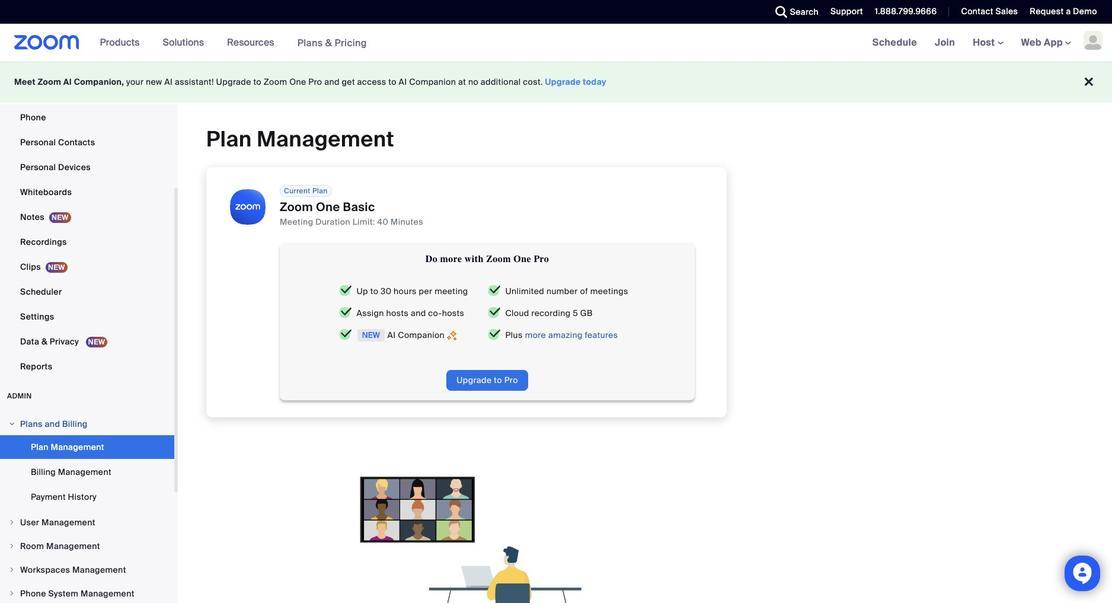 Task type: locate. For each thing, give the bounding box(es) containing it.
clips
[[20, 262, 41, 272]]

0 vertical spatial more
[[440, 254, 462, 264]]

1 vertical spatial personal
[[20, 162, 56, 173]]

phone down workspaces
[[20, 588, 46, 599]]

one inside meet zoom ai companion, footer
[[290, 77, 306, 87]]

right image inside workspaces management menu item
[[8, 566, 15, 573]]

pro left get
[[309, 77, 322, 87]]

zoom up meeting
[[280, 199, 313, 215]]

1 horizontal spatial hosts
[[442, 308, 465, 318]]

meeting
[[280, 216, 313, 227]]

companion,
[[74, 77, 124, 87]]

workspaces management menu item
[[0, 559, 174, 581]]

and left co-
[[411, 308, 426, 318]]

right image inside "plans and billing" menu item
[[8, 420, 15, 428]]

right image for plans
[[8, 420, 15, 428]]

right image for room
[[8, 543, 15, 550]]

plans down admin
[[20, 419, 43, 429]]

2 horizontal spatial and
[[411, 308, 426, 318]]

assistant!
[[175, 77, 214, 87]]

2 vertical spatial pro
[[504, 375, 518, 385]]

0 vertical spatial companion
[[409, 77, 456, 87]]

1 horizontal spatial one
[[316, 199, 340, 215]]

plans & pricing link
[[297, 36, 367, 49], [297, 36, 367, 49]]

right image inside room management menu item
[[8, 543, 15, 550]]

with
[[465, 254, 484, 264]]

upgrade inside button
[[457, 375, 492, 385]]

meetings
[[590, 286, 629, 297]]

0 horizontal spatial hosts
[[386, 308, 409, 318]]

0 horizontal spatial &
[[41, 336, 48, 347]]

phone up the personal contacts
[[20, 112, 46, 123]]

check_boxesicon image left 'up'
[[339, 285, 352, 297]]

hosts down meeting
[[442, 308, 465, 318]]

& for pricing
[[325, 36, 332, 49]]

banner
[[0, 24, 1113, 62]]

& inside personal menu menu
[[41, 336, 48, 347]]

cloud recording 5 gb
[[506, 308, 593, 318]]

more right do
[[440, 254, 462, 264]]

1 horizontal spatial pro
[[504, 375, 518, 385]]

2 vertical spatial plan
[[31, 442, 49, 452]]

right image inside user management menu item
[[8, 519, 15, 526]]

check_boxesicon image for assign
[[339, 307, 352, 318]]

right image for user management
[[8, 519, 15, 526]]

1 horizontal spatial more
[[525, 330, 546, 340]]

1 horizontal spatial billing
[[62, 419, 88, 429]]

2 personal from the top
[[20, 162, 56, 173]]

plan
[[206, 126, 252, 153], [312, 186, 328, 196], [31, 442, 49, 452]]

1 vertical spatial more
[[525, 330, 546, 340]]

plan management
[[206, 126, 394, 153], [31, 442, 104, 452]]

one up unlimited
[[514, 254, 531, 264]]

room
[[20, 541, 44, 552]]

phone inside personal menu menu
[[20, 112, 46, 123]]

zoom oneicon image
[[230, 189, 266, 224]]

phone inside menu item
[[20, 588, 46, 599]]

plan management inside plans and billing menu
[[31, 442, 104, 452]]

0 vertical spatial and
[[325, 77, 340, 87]]

pro up unlimited
[[534, 254, 549, 264]]

phone system management menu item
[[0, 582, 174, 603]]

check_boxesicon image left assign
[[339, 307, 352, 318]]

personal up the personal devices
[[20, 137, 56, 148]]

solutions button
[[163, 24, 209, 62]]

banner containing products
[[0, 24, 1113, 62]]

5
[[573, 308, 578, 318]]

ai companion
[[388, 330, 445, 340]]

0 vertical spatial right image
[[8, 420, 15, 428]]

1 vertical spatial plan management
[[31, 442, 104, 452]]

pro down plus
[[504, 375, 518, 385]]

upgrade to pro
[[457, 375, 518, 385]]

right image down admin
[[8, 420, 15, 428]]

plans and billing
[[20, 419, 88, 429]]

payment history
[[31, 492, 97, 502]]

2 horizontal spatial plan
[[312, 186, 328, 196]]

companion
[[409, 77, 456, 87], [398, 330, 445, 340]]

co-
[[428, 308, 442, 318]]

0 horizontal spatial more
[[440, 254, 462, 264]]

1 horizontal spatial plans
[[297, 36, 323, 49]]

unlimited
[[506, 286, 545, 297]]

profile picture image
[[1084, 31, 1103, 50]]

0 horizontal spatial plan
[[31, 442, 49, 452]]

personal menu menu
[[0, 6, 174, 380]]

check_boxesicon image for cloud
[[488, 307, 501, 318]]

billing up plan management link
[[62, 419, 88, 429]]

right image
[[8, 519, 15, 526], [8, 566, 15, 573], [8, 590, 15, 597]]

1.888.799.9666
[[875, 6, 937, 17]]

hosts down hours
[[386, 308, 409, 318]]

0 vertical spatial &
[[325, 36, 332, 49]]

1 vertical spatial right image
[[8, 566, 15, 573]]

1 personal from the top
[[20, 137, 56, 148]]

support link
[[822, 0, 866, 24], [831, 6, 863, 17]]

zoom logo image
[[14, 35, 79, 50]]

plans up meet zoom ai companion, your new ai assistant! upgrade to zoom one pro and get access to ai companion at no additional cost. upgrade today
[[297, 36, 323, 49]]

request a demo
[[1030, 6, 1098, 17]]

1 vertical spatial plan
[[312, 186, 328, 196]]

plan inside menu
[[31, 442, 49, 452]]

1 vertical spatial phone
[[20, 588, 46, 599]]

one left get
[[290, 77, 306, 87]]

meetings navigation
[[864, 24, 1113, 62]]

ai
[[63, 77, 72, 87], [164, 77, 173, 87], [399, 77, 407, 87], [388, 330, 396, 340]]

0 horizontal spatial billing
[[31, 467, 56, 477]]

billing
[[62, 419, 88, 429], [31, 467, 56, 477]]

0 horizontal spatial pro
[[309, 77, 322, 87]]

request
[[1030, 6, 1064, 17]]

access
[[357, 77, 386, 87]]

plans inside "plans and billing" menu item
[[20, 419, 43, 429]]

management up history on the left of the page
[[58, 467, 111, 477]]

plan management up billing management
[[31, 442, 104, 452]]

right image for phone system management
[[8, 590, 15, 597]]

0 vertical spatial phone
[[20, 112, 46, 123]]

0 vertical spatial pro
[[309, 77, 322, 87]]

2 right image from the top
[[8, 566, 15, 573]]

phone for phone
[[20, 112, 46, 123]]

upgrade
[[216, 77, 251, 87], [545, 77, 581, 87], [457, 375, 492, 385]]

1 right image from the top
[[8, 519, 15, 526]]

workspaces
[[20, 565, 70, 575]]

resources button
[[227, 24, 280, 62]]

support
[[831, 6, 863, 17]]

personal up whiteboards
[[20, 162, 56, 173]]

1 vertical spatial &
[[41, 336, 48, 347]]

at
[[458, 77, 466, 87]]

and up plan management link
[[45, 419, 60, 429]]

right image left 'user'
[[8, 519, 15, 526]]

one inside current plan zoom one basic meeting duration limit: 40 minutes
[[316, 199, 340, 215]]

app
[[1044, 36, 1063, 49]]

0 horizontal spatial plans
[[20, 419, 43, 429]]

1 right image from the top
[[8, 420, 15, 428]]

companion inside footer
[[409, 77, 456, 87]]

2 vertical spatial right image
[[8, 590, 15, 597]]

1 horizontal spatial and
[[325, 77, 340, 87]]

to
[[253, 77, 262, 87], [389, 77, 397, 87], [370, 286, 379, 297], [494, 375, 502, 385]]

and left get
[[325, 77, 340, 87]]

0 horizontal spatial and
[[45, 419, 60, 429]]

plans for plans & pricing
[[297, 36, 323, 49]]

recordings link
[[0, 230, 174, 254]]

phone for phone system management
[[20, 588, 46, 599]]

right image
[[8, 420, 15, 428], [8, 543, 15, 550]]

0 horizontal spatial plan management
[[31, 442, 104, 452]]

companion down 'assign hosts and co-hosts'
[[398, 330, 445, 340]]

recording
[[532, 308, 571, 318]]

zoom right meet
[[38, 77, 61, 87]]

1.888.799.9666 button
[[866, 0, 940, 24], [875, 6, 937, 17]]

billing up payment
[[31, 467, 56, 477]]

&
[[325, 36, 332, 49], [41, 336, 48, 347]]

pro
[[309, 77, 322, 87], [534, 254, 549, 264], [504, 375, 518, 385]]

more right plus
[[525, 330, 546, 340]]

2 vertical spatial and
[[45, 419, 60, 429]]

check_boxesicon image left "new tag2icon"
[[339, 329, 352, 340]]

plans and billing menu
[[0, 435, 174, 510]]

one up the 'duration'
[[316, 199, 340, 215]]

30
[[381, 286, 392, 297]]

plans inside product information navigation
[[297, 36, 323, 49]]

plan management up current at the left of page
[[206, 126, 394, 153]]

0 vertical spatial plan management
[[206, 126, 394, 153]]

check_boxesicon image left unlimited
[[488, 285, 501, 297]]

1 hosts from the left
[[386, 308, 409, 318]]

& right data
[[41, 336, 48, 347]]

1 vertical spatial billing
[[31, 467, 56, 477]]

check_boxesicon image left cloud on the bottom of the page
[[488, 307, 501, 318]]

0 horizontal spatial one
[[290, 77, 306, 87]]

1 vertical spatial one
[[316, 199, 340, 215]]

1 horizontal spatial plan
[[206, 126, 252, 153]]

& left pricing at the left top of the page
[[325, 36, 332, 49]]

per
[[419, 286, 433, 297]]

billing inside menu item
[[62, 419, 88, 429]]

1 vertical spatial right image
[[8, 543, 15, 550]]

plans and billing menu item
[[0, 413, 174, 435]]

management
[[257, 126, 394, 153], [51, 442, 104, 452], [58, 467, 111, 477], [42, 517, 95, 528], [46, 541, 100, 552], [72, 565, 126, 575], [81, 588, 134, 599]]

1 vertical spatial and
[[411, 308, 426, 318]]

& inside product information navigation
[[325, 36, 332, 49]]

0 vertical spatial plans
[[297, 36, 323, 49]]

1 phone from the top
[[20, 112, 46, 123]]

1 vertical spatial pro
[[534, 254, 549, 264]]

side navigation navigation
[[0, 6, 178, 603]]

right image left workspaces
[[8, 566, 15, 573]]

3 right image from the top
[[8, 590, 15, 597]]

companion left at
[[409, 77, 456, 87]]

0 vertical spatial one
[[290, 77, 306, 87]]

2 vertical spatial one
[[514, 254, 531, 264]]

ai left the companion,
[[63, 77, 72, 87]]

2 phone from the top
[[20, 588, 46, 599]]

scheduler link
[[0, 280, 174, 304]]

join
[[935, 36, 955, 49]]

payment
[[31, 492, 66, 502]]

1 horizontal spatial &
[[325, 36, 332, 49]]

request a demo link
[[1021, 0, 1113, 24], [1030, 6, 1098, 17]]

up to 30 hours per meeting
[[357, 286, 468, 297]]

product information navigation
[[91, 24, 376, 62]]

personal
[[20, 137, 56, 148], [20, 162, 56, 173]]

more
[[440, 254, 462, 264], [525, 330, 546, 340]]

1 horizontal spatial upgrade
[[457, 375, 492, 385]]

solutions
[[163, 36, 204, 49]]

do
[[426, 254, 438, 264]]

resources
[[227, 36, 274, 49]]

right image left system
[[8, 590, 15, 597]]

1 vertical spatial plans
[[20, 419, 43, 429]]

0 vertical spatial personal
[[20, 137, 56, 148]]

your
[[126, 77, 144, 87]]

0 vertical spatial right image
[[8, 519, 15, 526]]

right image left room
[[8, 543, 15, 550]]

2 right image from the top
[[8, 543, 15, 550]]

check_boxesicon image
[[339, 285, 352, 297], [488, 285, 501, 297], [339, 307, 352, 318], [488, 307, 501, 318], [339, 329, 352, 340], [488, 329, 501, 340]]

0 vertical spatial billing
[[62, 419, 88, 429]]

right image inside phone system management menu item
[[8, 590, 15, 597]]



Task type: vqa. For each thing, say whether or not it's contained in the screenshot.
add image
no



Task type: describe. For each thing, give the bounding box(es) containing it.
up
[[357, 286, 368, 297]]

personal contacts link
[[0, 130, 174, 154]]

search
[[790, 7, 819, 17]]

management up current at the left of page
[[257, 126, 394, 153]]

assign hosts and co-hosts
[[357, 308, 465, 318]]

ai right access
[[399, 77, 407, 87]]

management up workspaces management on the bottom of the page
[[46, 541, 100, 552]]

and inside menu item
[[45, 419, 60, 429]]

admin menu menu
[[0, 413, 174, 603]]

current plan zoom one basic meeting duration limit: 40 minutes
[[280, 186, 423, 227]]

admin
[[7, 391, 32, 401]]

zoom right with
[[486, 254, 511, 264]]

hours
[[394, 286, 417, 297]]

privacy
[[50, 336, 79, 347]]

pricing
[[335, 36, 367, 49]]

pro inside button
[[504, 375, 518, 385]]

new
[[146, 77, 162, 87]]

zoom down resources 'dropdown button'
[[264, 77, 287, 87]]

check_boxesicon image for unlimited
[[488, 285, 501, 297]]

to inside button
[[494, 375, 502, 385]]

today
[[583, 77, 607, 87]]

ai right "new tag2icon"
[[388, 330, 396, 340]]

minutes
[[391, 216, 423, 227]]

more for with
[[440, 254, 462, 264]]

clips link
[[0, 255, 174, 279]]

web
[[1022, 36, 1042, 49]]

0 vertical spatial plan
[[206, 126, 252, 153]]

ai right new
[[164, 77, 173, 87]]

plan inside current plan zoom one basic meeting duration limit: 40 minutes
[[312, 186, 328, 196]]

zoom inside current plan zoom one basic meeting duration limit: 40 minutes
[[280, 199, 313, 215]]

amazing
[[549, 330, 583, 340]]

workspaces management
[[20, 565, 126, 575]]

sales
[[996, 6, 1018, 17]]

phone system management
[[20, 588, 134, 599]]

current
[[284, 186, 311, 196]]

data
[[20, 336, 39, 347]]

products
[[100, 36, 140, 49]]

cost.
[[523, 77, 543, 87]]

more amazing features link
[[525, 329, 618, 342]]

personal for personal contacts
[[20, 137, 56, 148]]

payment history link
[[0, 485, 174, 509]]

meet
[[14, 77, 36, 87]]

basic
[[343, 199, 375, 215]]

schedule link
[[864, 24, 926, 62]]

management inside 'link'
[[58, 467, 111, 477]]

0 horizontal spatial upgrade
[[216, 77, 251, 87]]

meet zoom ai companion, footer
[[0, 62, 1113, 103]]

devices
[[58, 162, 91, 173]]

contacts
[[58, 137, 95, 148]]

pro inside meet zoom ai companion, footer
[[309, 77, 322, 87]]

billing management
[[31, 467, 111, 477]]

1 horizontal spatial plan management
[[206, 126, 394, 153]]

search button
[[767, 0, 822, 24]]

right image for workspaces management
[[8, 566, 15, 573]]

user
[[20, 517, 39, 528]]

web app button
[[1022, 36, 1072, 49]]

management up room management
[[42, 517, 95, 528]]

limit:
[[353, 216, 375, 227]]

data & privacy link
[[0, 330, 174, 353]]

room management menu item
[[0, 535, 174, 557]]

plans & pricing
[[297, 36, 367, 49]]

more for amazing
[[525, 330, 546, 340]]

management down workspaces management menu item
[[81, 588, 134, 599]]

whiteboards link
[[0, 180, 174, 204]]

additional
[[481, 77, 521, 87]]

2 horizontal spatial pro
[[534, 254, 549, 264]]

contact
[[962, 6, 994, 17]]

& for privacy
[[41, 336, 48, 347]]

scheduler
[[20, 286, 62, 297]]

join link
[[926, 24, 964, 62]]

of
[[580, 286, 588, 297]]

features
[[585, 330, 618, 340]]

contact sales
[[962, 6, 1018, 17]]

demo
[[1073, 6, 1098, 17]]

no
[[468, 77, 479, 87]]

whiteboards
[[20, 187, 72, 197]]

management down "plans and billing" menu item
[[51, 442, 104, 452]]

reports link
[[0, 355, 174, 378]]

2 hosts from the left
[[442, 308, 465, 318]]

new tag2icon image
[[357, 329, 385, 342]]

system
[[48, 588, 78, 599]]

a
[[1066, 6, 1071, 17]]

billing management link
[[0, 460, 174, 484]]

get
[[342, 77, 355, 87]]

user management menu item
[[0, 511, 174, 534]]

plus more amazing features
[[506, 330, 618, 340]]

schedule
[[873, 36, 917, 49]]

settings
[[20, 311, 54, 322]]

room management
[[20, 541, 100, 552]]

2 horizontal spatial upgrade
[[545, 77, 581, 87]]

ai starsicon image
[[447, 329, 457, 342]]

personal devices
[[20, 162, 91, 173]]

assign
[[357, 308, 384, 318]]

plan management link
[[0, 435, 174, 459]]

web app
[[1022, 36, 1063, 49]]

phone link
[[0, 106, 174, 129]]

upgrade today link
[[545, 77, 607, 87]]

host button
[[973, 36, 1004, 49]]

notes
[[20, 212, 44, 222]]

duration
[[316, 216, 350, 227]]

2 horizontal spatial one
[[514, 254, 531, 264]]

management up phone system management menu item
[[72, 565, 126, 575]]

plus
[[506, 330, 523, 340]]

reports
[[20, 361, 52, 372]]

plans for plans and billing
[[20, 419, 43, 429]]

meeting
[[435, 286, 468, 297]]

billing inside 'link'
[[31, 467, 56, 477]]

gb
[[580, 308, 593, 318]]

1 vertical spatial companion
[[398, 330, 445, 340]]

user management
[[20, 517, 95, 528]]

personal for personal devices
[[20, 162, 56, 173]]

meet zoom ai companion, your new ai assistant! upgrade to zoom one pro and get access to ai companion at no additional cost. upgrade today
[[14, 77, 607, 87]]

personal devices link
[[0, 155, 174, 179]]

number
[[547, 286, 578, 297]]

and inside meet zoom ai companion, footer
[[325, 77, 340, 87]]

check_boxesicon image for up
[[339, 285, 352, 297]]

notes link
[[0, 205, 174, 229]]

cloud
[[506, 308, 529, 318]]

unlimited number of meetings
[[506, 286, 629, 297]]

data & privacy
[[20, 336, 81, 347]]

check_boxesicon image left plus
[[488, 329, 501, 340]]

recordings
[[20, 237, 67, 247]]



